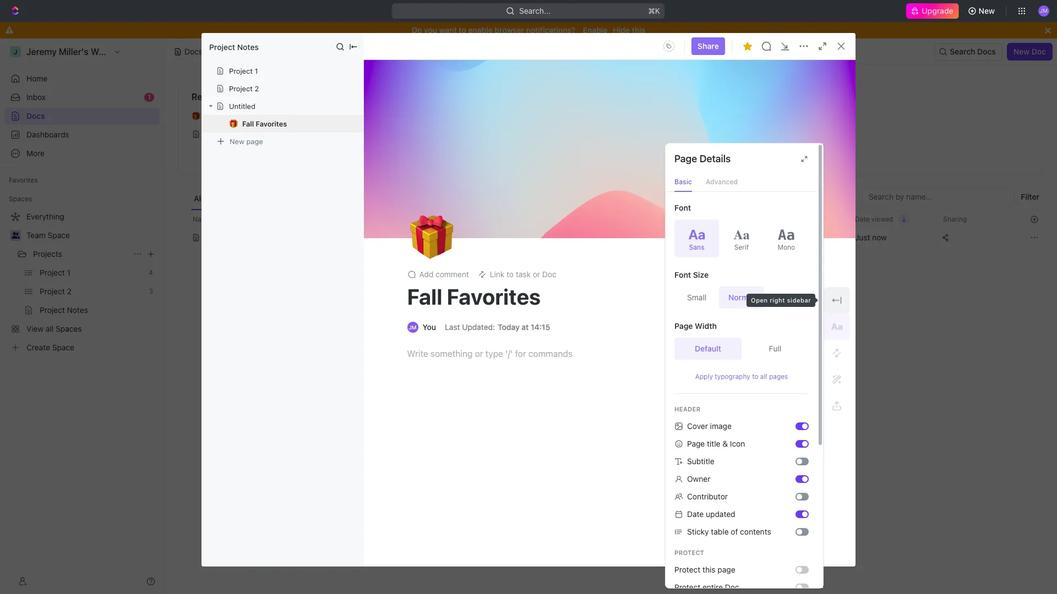 Task type: vqa. For each thing, say whether or not it's contained in the screenshot.
tab list containing All
yes



Task type: locate. For each thing, give the bounding box(es) containing it.
2 vertical spatial doc
[[725, 583, 739, 592]]

me
[[823, 92, 835, 102]]

0 vertical spatial projects
[[540, 233, 569, 242]]

1 horizontal spatial project notes
[[499, 112, 547, 121]]

updated
[[706, 510, 735, 519]]

2 horizontal spatial docs
[[977, 47, 996, 56]]

0 vertical spatial 1
[[255, 67, 258, 75]]

assigned button
[[373, 188, 412, 210]]

row up '-'
[[178, 210, 1044, 228]]

0 horizontal spatial date
[[687, 510, 704, 519]]

search docs button
[[935, 43, 1002, 61]]

date up just
[[855, 215, 870, 223]]

doc right or
[[542, 270, 556, 279]]

favorites button
[[4, 174, 42, 187]]

1 vertical spatial date
[[687, 510, 704, 519]]

protect down protect this page
[[674, 583, 701, 592]]

doc right entire at the bottom of page
[[725, 583, 739, 592]]

1 vertical spatial 1
[[148, 93, 151, 101]]

space
[[48, 231, 70, 240]]

just now
[[855, 233, 887, 242]]

2 horizontal spatial new
[[1013, 47, 1030, 56]]

projects
[[540, 233, 569, 242], [33, 249, 62, 259]]

2 untitled • from the left
[[790, 112, 824, 121]]

0 vertical spatial fall
[[242, 119, 254, 128]]

0 horizontal spatial docs
[[26, 111, 45, 121]]

fall
[[242, 119, 254, 128], [407, 284, 442, 309]]

this right hide
[[632, 25, 645, 35]]

search docs
[[950, 47, 996, 56]]

&
[[723, 439, 728, 449]]

jm button
[[1035, 2, 1053, 20]]

new right search docs
[[1013, 47, 1030, 56]]

1 horizontal spatial jm
[[1040, 7, 1048, 14]]

1 font from the top
[[674, 203, 691, 213]]

0 horizontal spatial projects
[[33, 249, 62, 259]]

1 horizontal spatial fall
[[407, 284, 442, 309]]

🎁 up new page
[[229, 119, 238, 128]]

full
[[769, 344, 781, 353]]

1 inside row
[[783, 233, 787, 242]]

1 horizontal spatial this
[[703, 565, 716, 575]]

page up 'basic'
[[674, 153, 697, 165]]

cell
[[178, 228, 190, 248]]

page down 🎁 fall favorites
[[246, 137, 263, 146]]

🎁
[[192, 112, 200, 121], [775, 112, 784, 121], [229, 119, 238, 128], [409, 211, 453, 263]]

2 row from the top
[[178, 227, 1044, 249]]

1 vertical spatial to
[[507, 270, 514, 279]]

hide
[[613, 25, 630, 35]]

notes
[[237, 42, 259, 51], [526, 112, 547, 121]]

0 horizontal spatial notes
[[237, 42, 259, 51]]

all
[[194, 194, 203, 203]]

2 vertical spatial page
[[687, 439, 705, 449]]

last updated: today at 14:15
[[445, 323, 550, 332]]

date up sticky
[[687, 510, 704, 519]]

project
[[209, 42, 235, 51], [229, 67, 253, 75], [229, 84, 253, 93], [499, 112, 524, 121]]

new inside new button
[[979, 6, 995, 15]]

2 horizontal spatial doc
[[1032, 47, 1046, 56]]

just
[[855, 233, 870, 242]]

fall down add
[[407, 284, 442, 309]]

🎁 inside 🎁 fall favorites
[[229, 119, 238, 128]]

1 vertical spatial projects
[[33, 249, 62, 259]]

new inside new doc button
[[1013, 47, 1030, 56]]

favorites
[[483, 92, 521, 102], [256, 119, 287, 128], [9, 176, 38, 184], [447, 284, 541, 309]]

row containing projects
[[178, 227, 1044, 249]]

protect for protect
[[674, 549, 704, 557]]

workspace button
[[323, 188, 369, 210]]

0 horizontal spatial this
[[632, 25, 645, 35]]

1 horizontal spatial to
[[507, 270, 514, 279]]

1 horizontal spatial •
[[821, 112, 824, 121]]

untitled • down recent
[[207, 112, 241, 121]]

🎁 down created
[[775, 112, 784, 121]]

protect down sticky
[[674, 549, 704, 557]]

font for font size
[[674, 270, 691, 280]]

page details
[[674, 153, 731, 165]]

1 • from the left
[[237, 112, 241, 121]]

1 horizontal spatial notes
[[526, 112, 547, 121]]

to right link
[[507, 270, 514, 279]]

docs up recent
[[184, 47, 203, 56]]

date inside 'button'
[[855, 215, 870, 223]]

2 horizontal spatial 1
[[783, 233, 787, 242]]

font for font
[[674, 203, 691, 213]]

2 protect from the top
[[674, 565, 701, 575]]

doc down jm "dropdown button"
[[1032, 47, 1046, 56]]

date updated
[[687, 510, 735, 519]]

team space
[[26, 231, 70, 240]]

0 vertical spatial this
[[632, 25, 645, 35]]

1 vertical spatial new
[[1013, 47, 1030, 56]]

advanced
[[706, 178, 738, 186]]

1 horizontal spatial page
[[718, 565, 735, 575]]

page down cover on the bottom right
[[687, 439, 705, 449]]

2 • from the left
[[821, 112, 824, 121]]

size
[[693, 270, 709, 280]]

1
[[255, 67, 258, 75], [148, 93, 151, 101], [783, 233, 787, 242]]

projects down "location"
[[540, 233, 569, 242]]

jm
[[1040, 7, 1048, 14], [409, 324, 417, 331]]

tab list containing all
[[191, 188, 454, 210]]

projects down team space
[[33, 249, 62, 259]]

docs down inbox
[[26, 111, 45, 121]]

jm left you
[[409, 324, 417, 331]]

tree containing team space
[[4, 208, 160, 357]]

• up new page
[[237, 112, 241, 121]]

sidebar navigation
[[0, 39, 165, 595]]

table
[[178, 210, 1044, 249]]

1 row from the top
[[178, 210, 1044, 228]]

docs
[[184, 47, 203, 56], [977, 47, 996, 56], [26, 111, 45, 121]]

1 horizontal spatial untitled link
[[770, 126, 1035, 143]]

0 vertical spatial doc
[[1032, 47, 1046, 56]]

1 vertical spatial font
[[674, 270, 691, 280]]

project notes
[[209, 42, 259, 51], [499, 112, 547, 121]]

date
[[855, 215, 870, 223], [687, 510, 704, 519]]

1 vertical spatial project notes
[[499, 112, 547, 121]]

0 horizontal spatial fall
[[242, 119, 254, 128]]

nov
[[767, 233, 781, 242]]

font down 'basic'
[[674, 203, 691, 213]]

small
[[687, 293, 707, 302]]

task
[[516, 270, 531, 279]]

favorites inside 🎁 fall favorites
[[256, 119, 287, 128]]

0 vertical spatial to
[[459, 25, 466, 35]]

1 untitled link from the left
[[187, 126, 451, 143]]

3 protect from the top
[[674, 583, 701, 592]]

• down me
[[821, 112, 824, 121]]

1 horizontal spatial 1
[[255, 67, 258, 75]]

team space link
[[26, 227, 157, 244]]

0 horizontal spatial page
[[246, 137, 263, 146]]

1 horizontal spatial untitled •
[[790, 112, 824, 121]]

column header
[[178, 210, 190, 228]]

page up entire at the bottom of page
[[718, 565, 735, 575]]

untitled
[[229, 102, 255, 111], [207, 112, 235, 121], [790, 112, 818, 121], [207, 129, 235, 139], [790, 129, 818, 139]]

font left "size"
[[674, 270, 691, 280]]

0 horizontal spatial •
[[237, 112, 241, 121]]

0 horizontal spatial new
[[230, 137, 244, 146]]

2 untitled link from the left
[[770, 126, 1035, 143]]

tree
[[4, 208, 160, 357]]

row
[[178, 210, 1044, 228], [178, 227, 1044, 249]]

link to task or doc
[[490, 270, 556, 279]]

protect up protect entire doc
[[674, 565, 701, 575]]

row down 'tags'
[[178, 227, 1044, 249]]

1 vertical spatial page
[[674, 322, 693, 331]]

0 vertical spatial jm
[[1040, 7, 1048, 14]]

recent
[[192, 92, 221, 102]]

apply
[[695, 373, 713, 381]]

to left all
[[752, 373, 758, 381]]

add comment
[[419, 270, 469, 279]]

entire
[[703, 583, 723, 592]]

1 horizontal spatial date
[[855, 215, 870, 223]]

2 horizontal spatial to
[[752, 373, 758, 381]]

1 horizontal spatial doc
[[725, 583, 739, 592]]

1 horizontal spatial new
[[979, 6, 995, 15]]

this up protect entire doc
[[703, 565, 716, 575]]

new for new
[[979, 6, 995, 15]]

row containing name
[[178, 210, 1044, 228]]

1 untitled • from the left
[[207, 112, 241, 121]]

jm up new doc
[[1040, 7, 1048, 14]]

doc
[[1032, 47, 1046, 56], [542, 270, 556, 279], [725, 583, 739, 592]]

link
[[490, 270, 505, 279]]

tab list
[[191, 188, 454, 210]]

1 inside sidebar navigation
[[148, 93, 151, 101]]

untitled link for recent
[[187, 126, 451, 143]]

sticky
[[687, 527, 709, 537]]

0 horizontal spatial untitled •
[[207, 112, 241, 121]]

2 vertical spatial 1
[[783, 233, 787, 242]]

1 vertical spatial this
[[703, 565, 716, 575]]

enable
[[583, 25, 607, 35]]

1 protect from the top
[[674, 549, 704, 557]]

0 vertical spatial project notes
[[209, 42, 259, 51]]

0 vertical spatial font
[[674, 203, 691, 213]]

0 vertical spatial date
[[855, 215, 870, 223]]

fall up new page
[[242, 119, 254, 128]]

sticky table of contents
[[687, 527, 771, 537]]

0 vertical spatial new
[[979, 6, 995, 15]]

viewed
[[872, 215, 893, 223]]

1 vertical spatial protect
[[674, 565, 701, 575]]

to right want
[[459, 25, 466, 35]]

all button
[[191, 188, 206, 210]]

page
[[246, 137, 263, 146], [718, 565, 735, 575]]

1 vertical spatial page
[[718, 565, 735, 575]]

new up search docs
[[979, 6, 995, 15]]

updated:
[[462, 323, 495, 332]]

page for page width
[[674, 322, 693, 331]]

0 vertical spatial page
[[246, 137, 263, 146]]

page left "width"
[[674, 322, 693, 331]]

docs right search
[[977, 47, 996, 56]]

untitled •
[[207, 112, 241, 121], [790, 112, 824, 121]]

Search by name... text field
[[869, 189, 1008, 205]]

comment
[[436, 270, 469, 279]]

0 horizontal spatial doc
[[542, 270, 556, 279]]

0 vertical spatial protect
[[674, 549, 704, 557]]

assigned
[[376, 194, 410, 203]]

🎁 up add
[[409, 211, 453, 263]]

projects link
[[33, 246, 129, 263]]

new
[[979, 6, 995, 15], [1013, 47, 1030, 56], [230, 137, 244, 146]]

untitled link
[[187, 126, 451, 143], [770, 126, 1035, 143]]

created by me
[[775, 92, 835, 102]]

favorites inside button
[[9, 176, 38, 184]]

dashboards link
[[4, 126, 160, 144]]

2 vertical spatial new
[[230, 137, 244, 146]]

new down 🎁 dropdown button
[[230, 137, 244, 146]]

0 horizontal spatial jm
[[409, 324, 417, 331]]

2 vertical spatial to
[[752, 373, 758, 381]]

2 font from the top
[[674, 270, 691, 280]]

fall inside 🎁 fall favorites
[[242, 119, 254, 128]]

1 vertical spatial doc
[[542, 270, 556, 279]]

0 horizontal spatial 1
[[148, 93, 151, 101]]

upgrade link
[[906, 3, 959, 19]]

0 vertical spatial page
[[674, 153, 697, 165]]

untitled • down the created by me
[[790, 112, 824, 121]]

2
[[255, 84, 259, 93]]

contents
[[740, 527, 771, 537]]

add
[[419, 270, 433, 279]]

0 horizontal spatial untitled link
[[187, 126, 451, 143]]

🎁 fall favorites
[[229, 119, 287, 128]]

now
[[872, 233, 887, 242]]

2 vertical spatial protect
[[674, 583, 701, 592]]



Task type: describe. For each thing, give the bounding box(es) containing it.
of
[[731, 527, 738, 537]]

typography
[[715, 373, 750, 381]]

protect for protect entire doc
[[674, 583, 701, 592]]

home link
[[4, 70, 160, 88]]

font size
[[674, 270, 709, 280]]

you
[[424, 25, 437, 35]]

home
[[26, 74, 47, 83]]

search...
[[519, 6, 551, 15]]

protect for protect this page
[[674, 565, 701, 575]]

name
[[193, 215, 211, 223]]

tags
[[639, 215, 654, 223]]

projects inside sidebar navigation
[[33, 249, 62, 259]]

by
[[810, 92, 821, 102]]

protect this page
[[674, 565, 735, 575]]

page width
[[674, 322, 717, 331]]

table containing projects
[[178, 210, 1044, 249]]

🎁 down recent
[[192, 112, 200, 121]]

mono
[[778, 243, 795, 251]]

apply typography to all pages
[[695, 373, 788, 381]]

date for date viewed
[[855, 215, 870, 223]]

new doc button
[[1007, 43, 1053, 61]]

new page
[[230, 137, 263, 146]]

page for page title & icon
[[687, 439, 705, 449]]

fall favorites
[[407, 284, 541, 309]]

sans
[[689, 243, 705, 251]]

new button
[[963, 2, 1002, 20]]

spaces
[[9, 195, 32, 203]]

new for new page
[[230, 137, 244, 146]]

at
[[522, 323, 529, 332]]

doc inside button
[[1032, 47, 1046, 56]]

docs inside sidebar navigation
[[26, 111, 45, 121]]

workspace
[[326, 194, 366, 203]]

tree inside sidebar navigation
[[4, 208, 160, 357]]

inbox
[[26, 93, 46, 102]]

upgrade
[[922, 6, 953, 15]]

you
[[423, 323, 436, 332]]

jm inside "dropdown button"
[[1040, 7, 1048, 14]]

untitled link for created by me
[[770, 126, 1035, 143]]

1 horizontal spatial projects
[[540, 233, 569, 242]]

docs inside button
[[977, 47, 996, 56]]

image
[[710, 422, 732, 431]]

⌘k
[[648, 6, 660, 15]]

🎁 button
[[229, 119, 242, 128]]

cover
[[687, 422, 708, 431]]

• for created by me
[[821, 112, 824, 121]]

1 horizontal spatial docs
[[184, 47, 203, 56]]

• for recent
[[237, 112, 241, 121]]

date for date updated
[[687, 510, 704, 519]]

normal
[[728, 293, 755, 302]]

project notes link
[[479, 108, 743, 126]]

nov 1
[[767, 233, 787, 242]]

browser
[[495, 25, 524, 35]]

default
[[695, 344, 721, 353]]

to inside dropdown button
[[507, 270, 514, 279]]

serif
[[734, 243, 749, 251]]

doc inside dropdown button
[[542, 270, 556, 279]]

project notes inside project notes link
[[499, 112, 547, 121]]

date viewed button
[[848, 211, 910, 228]]

project 1
[[229, 67, 258, 75]]

dashboards
[[26, 130, 69, 139]]

notifications?
[[526, 25, 575, 35]]

header
[[674, 406, 701, 413]]

search
[[950, 47, 975, 56]]

-
[[639, 233, 643, 242]]

created
[[775, 92, 808, 102]]

icon
[[730, 439, 745, 449]]

last
[[445, 323, 460, 332]]

sharing
[[943, 215, 967, 223]]

team
[[26, 231, 46, 240]]

or
[[533, 270, 540, 279]]

1 vertical spatial fall
[[407, 284, 442, 309]]

user group image
[[11, 232, 20, 239]]

untitled • for created by me
[[790, 112, 824, 121]]

page title & icon
[[687, 439, 745, 449]]

basic
[[674, 178, 692, 186]]

page for page details
[[674, 153, 697, 165]]

want
[[439, 25, 457, 35]]

0 horizontal spatial project notes
[[209, 42, 259, 51]]

location
[[529, 215, 556, 223]]

untitled • for recent
[[207, 112, 241, 121]]

date viewed
[[855, 215, 893, 223]]

do
[[412, 25, 422, 35]]

title
[[707, 439, 720, 449]]

owner
[[687, 475, 710, 484]]

subtitle
[[687, 457, 714, 466]]

protect entire doc
[[674, 583, 739, 592]]

1 vertical spatial jm
[[409, 324, 417, 331]]

0 horizontal spatial to
[[459, 25, 466, 35]]

large
[[776, 293, 797, 302]]

dropdown menu image
[[660, 37, 678, 55]]

1 vertical spatial notes
[[526, 112, 547, 121]]

table
[[711, 527, 729, 537]]

new for new doc
[[1013, 47, 1030, 56]]

cover image
[[687, 422, 732, 431]]

0 vertical spatial notes
[[237, 42, 259, 51]]

project 2
[[229, 84, 259, 93]]

width
[[695, 322, 717, 331]]

1 for project 1
[[255, 67, 258, 75]]

1 for nov 1
[[783, 233, 787, 242]]

all
[[760, 373, 767, 381]]



